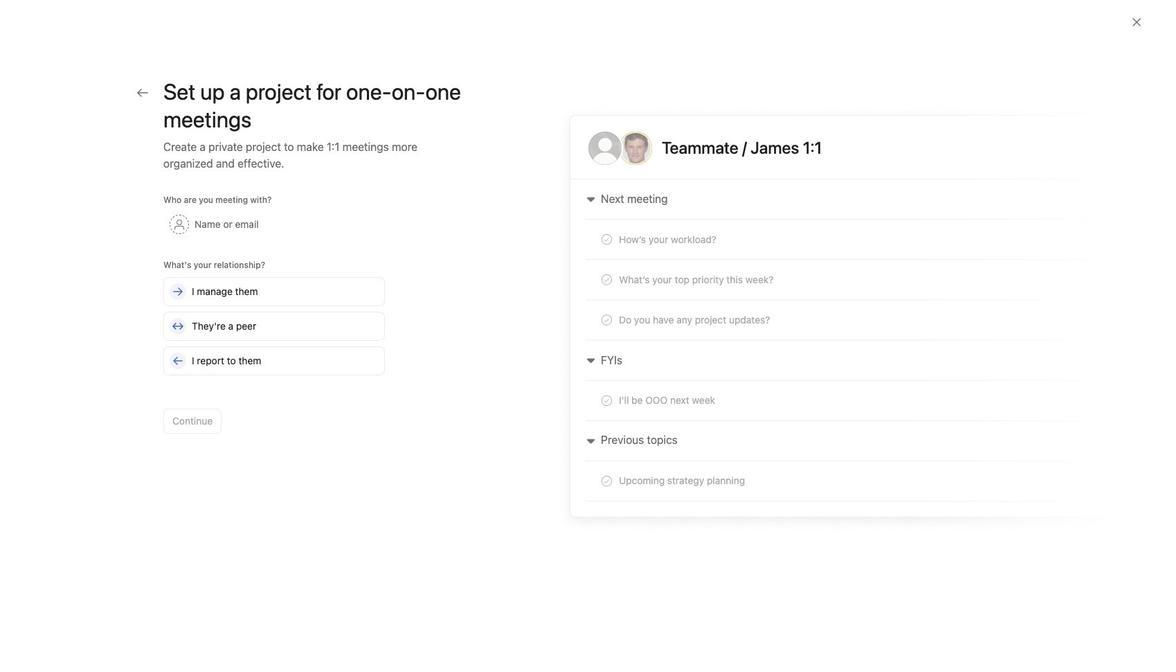 Task type: describe. For each thing, give the bounding box(es) containing it.
2 mark complete checkbox from the top
[[259, 373, 276, 389]]

1 mark complete checkbox from the top
[[259, 298, 276, 315]]

go back image
[[137, 87, 148, 98]]

2 mark complete image from the top
[[259, 348, 276, 364]]

dependencies image
[[259, 273, 276, 290]]



Task type: locate. For each thing, give the bounding box(es) containing it.
1 vertical spatial mark complete checkbox
[[259, 373, 276, 389]]

this is a preview of your project image
[[557, 105, 1120, 534]]

close image
[[1132, 17, 1143, 28]]

1 vertical spatial mark complete image
[[259, 348, 276, 364]]

tooltip
[[17, 130, 179, 238]]

mark complete image up mark complete icon on the left bottom
[[259, 348, 276, 364]]

mark complete checkbox down mark complete option
[[259, 373, 276, 389]]

mark complete image down dependencies image in the top of the page
[[259, 298, 276, 315]]

0 vertical spatial mark complete image
[[259, 298, 276, 315]]

mark complete checkbox down dependencies image in the top of the page
[[259, 298, 276, 315]]

0 vertical spatial mark complete checkbox
[[259, 298, 276, 315]]

Mark complete checkbox
[[259, 298, 276, 315], [259, 373, 276, 389]]

close image
[[1132, 17, 1143, 28]]

1 mark complete image from the top
[[259, 298, 276, 315]]

Mark complete checkbox
[[259, 348, 276, 364]]

global element
[[0, 34, 166, 117]]

list item
[[245, 294, 1076, 319], [245, 319, 1076, 344], [245, 369, 1076, 394], [245, 394, 1076, 418], [245, 418, 1076, 443], [267, 532, 302, 566], [286, 598, 306, 618]]

list box
[[418, 6, 751, 28]]

mark complete image
[[259, 373, 276, 389]]

mark complete image
[[259, 298, 276, 315], [259, 348, 276, 364]]



Task type: vqa. For each thing, say whether or not it's contained in the screenshot.
see details, marketing 'icon'
no



